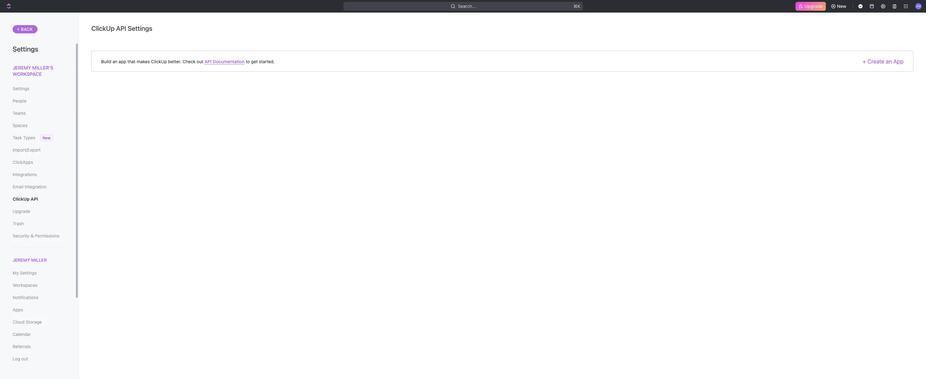 Task type: describe. For each thing, give the bounding box(es) containing it.
clickup api link
[[13, 194, 63, 205]]

search...
[[458, 3, 476, 9]]

new button
[[829, 1, 851, 11]]

upgrade inside "settings" element
[[13, 209, 30, 214]]

check
[[183, 59, 196, 64]]

workspaces
[[13, 283, 38, 289]]

my settings
[[13, 271, 37, 276]]

cloud
[[13, 320, 25, 325]]

⌘k
[[574, 3, 581, 9]]

trash link
[[13, 219, 63, 230]]

import/export
[[13, 148, 41, 153]]

api for clickup api
[[31, 197, 38, 202]]

clickup api
[[13, 197, 38, 202]]

security
[[13, 234, 29, 239]]

jm button
[[914, 1, 924, 11]]

back link
[[13, 25, 37, 33]]

jeremy miller
[[13, 258, 47, 263]]

1 vertical spatial clickup
[[151, 59, 167, 64]]

clickup for clickup api settings
[[91, 25, 115, 32]]

log out
[[13, 357, 28, 362]]

security & permissions
[[13, 234, 59, 239]]

out inside "settings" element
[[21, 357, 28, 362]]

teams
[[13, 111, 26, 116]]

1 horizontal spatial upgrade
[[805, 3, 823, 9]]

jeremy miller's workspace
[[13, 65, 53, 77]]

types
[[23, 135, 35, 141]]

people link
[[13, 96, 63, 107]]

teams link
[[13, 108, 63, 119]]

task types
[[13, 135, 35, 141]]

miller
[[31, 258, 47, 263]]

build an app that makes clickup better. check out api documentation to get started.
[[101, 59, 275, 64]]

better.
[[168, 59, 182, 64]]

+
[[863, 58, 867, 65]]

new inside button
[[838, 3, 847, 9]]

new inside "settings" element
[[43, 136, 51, 141]]

integrations link
[[13, 170, 63, 180]]

makes
[[137, 59, 150, 64]]

app
[[894, 58, 904, 65]]

jm
[[917, 4, 921, 8]]

api for clickup api settings
[[116, 25, 126, 32]]

1 vertical spatial api
[[205, 59, 212, 64]]

notifications link
[[13, 293, 63, 304]]

jeremy for jeremy miller
[[13, 258, 30, 263]]

build
[[101, 59, 111, 64]]

my
[[13, 271, 19, 276]]

email integration link
[[13, 182, 63, 193]]

calendar link
[[13, 330, 63, 341]]

security & permissions link
[[13, 231, 63, 242]]

app
[[119, 59, 126, 64]]

referrals link
[[13, 342, 63, 353]]



Task type: locate. For each thing, give the bounding box(es) containing it.
jeremy up workspace
[[13, 65, 31, 71]]

1 vertical spatial upgrade
[[13, 209, 30, 214]]

apps link
[[13, 305, 63, 316]]

1 jeremy from the top
[[13, 65, 31, 71]]

0 horizontal spatial api
[[31, 197, 38, 202]]

0 horizontal spatial upgrade
[[13, 209, 30, 214]]

0 horizontal spatial new
[[43, 136, 51, 141]]

0 vertical spatial upgrade
[[805, 3, 823, 9]]

notifications
[[13, 296, 38, 301]]

log
[[13, 357, 20, 362]]

0 horizontal spatial clickup
[[13, 197, 30, 202]]

upgrade up "trash" on the bottom left of the page
[[13, 209, 30, 214]]

log out link
[[13, 354, 63, 365]]

upgrade
[[805, 3, 823, 9], [13, 209, 30, 214]]

2 vertical spatial api
[[31, 197, 38, 202]]

1 vertical spatial out
[[21, 357, 28, 362]]

1 vertical spatial upgrade link
[[13, 207, 63, 217]]

upgrade left new button
[[805, 3, 823, 9]]

to
[[246, 59, 250, 64]]

jeremy inside jeremy miller's workspace
[[13, 65, 31, 71]]

calendar
[[13, 332, 31, 338]]

cloud storage link
[[13, 318, 63, 328]]

referrals
[[13, 345, 31, 350]]

my settings link
[[13, 268, 63, 279]]

workspace
[[13, 71, 42, 77]]

clickup api settings
[[91, 25, 152, 32]]

clickup
[[91, 25, 115, 32], [151, 59, 167, 64], [13, 197, 30, 202]]

started.
[[259, 59, 275, 64]]

permissions
[[35, 234, 59, 239]]

1 vertical spatial new
[[43, 136, 51, 141]]

clickup inside clickup api link
[[13, 197, 30, 202]]

upgrade link left new button
[[796, 2, 826, 11]]

settings element
[[0, 13, 79, 380]]

jeremy for jeremy miller's workspace
[[13, 65, 31, 71]]

+ create an app
[[863, 58, 904, 65]]

api documentation link
[[205, 59, 245, 65]]

documentation
[[213, 59, 245, 64]]

upgrade link
[[796, 2, 826, 11], [13, 207, 63, 217]]

out right check
[[197, 59, 203, 64]]

clickapps
[[13, 160, 33, 165]]

email
[[13, 184, 23, 190]]

0 vertical spatial jeremy
[[13, 65, 31, 71]]

1 horizontal spatial out
[[197, 59, 203, 64]]

apps
[[13, 308, 23, 313]]

get
[[251, 59, 258, 64]]

0 vertical spatial clickup
[[91, 25, 115, 32]]

1 horizontal spatial new
[[838, 3, 847, 9]]

out right log
[[21, 357, 28, 362]]

clickapps link
[[13, 157, 63, 168]]

jeremy
[[13, 65, 31, 71], [13, 258, 30, 263]]

2 horizontal spatial clickup
[[151, 59, 167, 64]]

back
[[21, 26, 33, 32]]

spaces link
[[13, 120, 63, 131]]

settings
[[128, 25, 152, 32], [13, 45, 38, 53], [13, 86, 29, 91], [20, 271, 37, 276]]

1 vertical spatial jeremy
[[13, 258, 30, 263]]

0 vertical spatial out
[[197, 59, 203, 64]]

api inside "settings" element
[[31, 197, 38, 202]]

1 horizontal spatial clickup
[[91, 25, 115, 32]]

&
[[31, 234, 34, 239]]

settings link
[[13, 84, 63, 94]]

2 jeremy from the top
[[13, 258, 30, 263]]

integrations
[[13, 172, 37, 178]]

people
[[13, 98, 27, 104]]

api
[[116, 25, 126, 32], [205, 59, 212, 64], [31, 197, 38, 202]]

0 vertical spatial api
[[116, 25, 126, 32]]

0 vertical spatial new
[[838, 3, 847, 9]]

0 vertical spatial upgrade link
[[796, 2, 826, 11]]

upgrade link up the trash link on the bottom of page
[[13, 207, 63, 217]]

miller's
[[32, 65, 53, 71]]

task
[[13, 135, 22, 141]]

1 horizontal spatial upgrade link
[[796, 2, 826, 11]]

create
[[868, 58, 885, 65]]

an
[[886, 58, 893, 65], [113, 59, 117, 64]]

that
[[128, 59, 136, 64]]

0 horizontal spatial out
[[21, 357, 28, 362]]

2 horizontal spatial api
[[205, 59, 212, 64]]

trash
[[13, 221, 24, 227]]

cloud storage
[[13, 320, 42, 325]]

jeremy up the my settings
[[13, 258, 30, 263]]

clickup for clickup api
[[13, 197, 30, 202]]

integration
[[25, 184, 47, 190]]

1 horizontal spatial an
[[886, 58, 893, 65]]

spaces
[[13, 123, 28, 128]]

out
[[197, 59, 203, 64], [21, 357, 28, 362]]

1 horizontal spatial api
[[116, 25, 126, 32]]

email integration
[[13, 184, 47, 190]]

storage
[[26, 320, 42, 325]]

workspaces link
[[13, 281, 63, 291]]

0 horizontal spatial an
[[113, 59, 117, 64]]

import/export link
[[13, 145, 63, 156]]

new
[[838, 3, 847, 9], [43, 136, 51, 141]]

2 vertical spatial clickup
[[13, 197, 30, 202]]

0 horizontal spatial upgrade link
[[13, 207, 63, 217]]



Task type: vqa. For each thing, say whether or not it's contained in the screenshot.
Work related to 1
no



